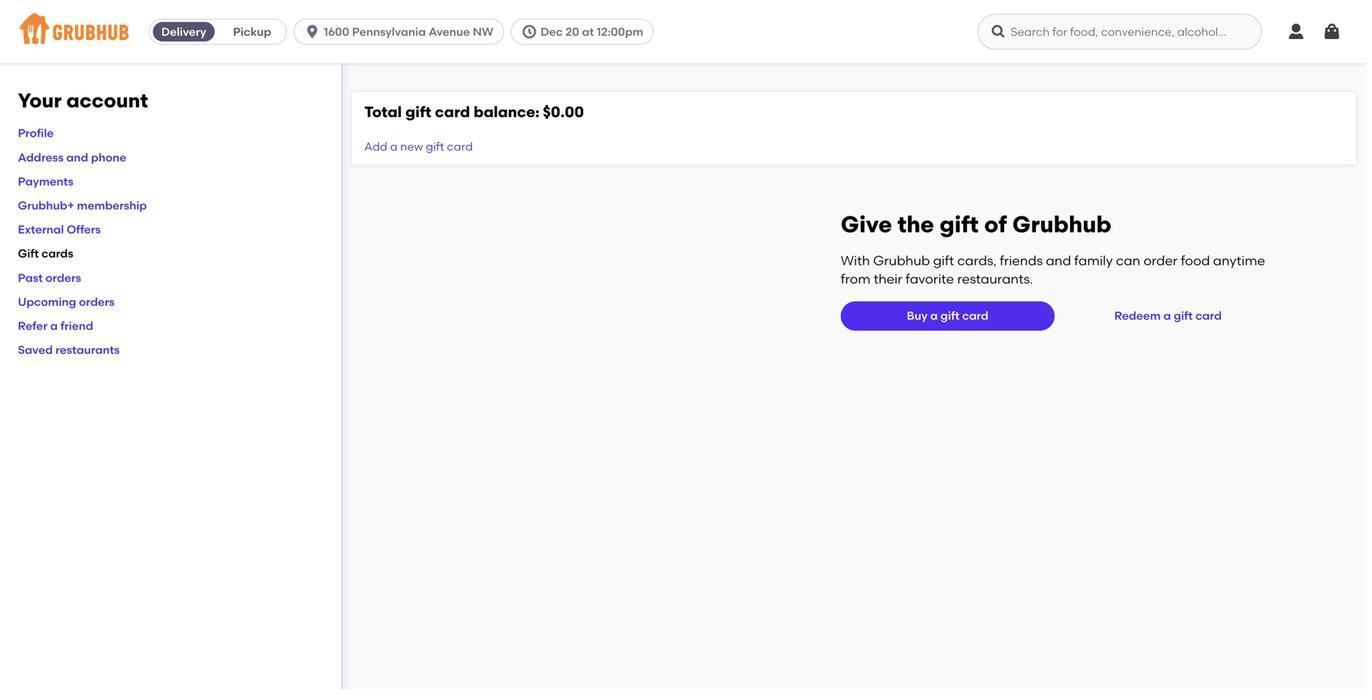Task type: locate. For each thing, give the bounding box(es) containing it.
add
[[364, 140, 388, 153]]

1 horizontal spatial svg image
[[991, 24, 1007, 40]]

past orders link
[[18, 271, 81, 285]]

a right buy
[[931, 309, 938, 323]]

gift right buy
[[941, 309, 960, 323]]

payments link
[[18, 174, 73, 188]]

add a new gift card
[[364, 140, 473, 153]]

a right redeem at the top right of page
[[1164, 309, 1172, 323]]

and left phone
[[66, 150, 88, 164]]

svg image inside 1600 pennsylvania avenue nw 'button'
[[304, 24, 321, 40]]

give the gift of grubhub
[[841, 211, 1112, 238]]

saved
[[18, 343, 53, 357]]

cards,
[[958, 253, 997, 269]]

0 vertical spatial grubhub
[[1013, 211, 1112, 238]]

a left the new
[[390, 140, 398, 153]]

with
[[841, 253, 871, 269]]

and left family
[[1046, 253, 1072, 269]]

orders for upcoming orders
[[79, 295, 115, 309]]

can
[[1117, 253, 1141, 269]]

1 horizontal spatial svg image
[[1287, 22, 1307, 41]]

from
[[841, 271, 871, 287]]

0 horizontal spatial svg image
[[521, 24, 538, 40]]

card inside button
[[1196, 309, 1222, 323]]

and inside the with grubhub gift cards, friends and family can order food anytime from their favorite restaurants.
[[1046, 253, 1072, 269]]

saved restaurants
[[18, 343, 120, 357]]

1 vertical spatial and
[[1046, 253, 1072, 269]]

anytime
[[1214, 253, 1266, 269]]

grubhub+ membership link
[[18, 199, 147, 212]]

svg image
[[1287, 22, 1307, 41], [304, 24, 321, 40]]

gift inside button
[[1174, 309, 1193, 323]]

their
[[874, 271, 903, 287]]

orders
[[45, 271, 81, 285], [79, 295, 115, 309]]

gift for give the gift of grubhub
[[940, 211, 979, 238]]

0 vertical spatial orders
[[45, 271, 81, 285]]

orders up upcoming orders link
[[45, 271, 81, 285]]

0 horizontal spatial and
[[66, 150, 88, 164]]

svg image
[[1323, 22, 1342, 41], [521, 24, 538, 40], [991, 24, 1007, 40]]

grubhub up their
[[874, 253, 930, 269]]

card
[[435, 103, 470, 121], [447, 140, 473, 153], [963, 309, 989, 323], [1196, 309, 1222, 323]]

redeem
[[1115, 309, 1161, 323]]

0 horizontal spatial svg image
[[304, 24, 321, 40]]

1 horizontal spatial and
[[1046, 253, 1072, 269]]

profile link
[[18, 126, 54, 140]]

total
[[364, 103, 402, 121]]

profile
[[18, 126, 54, 140]]

refer a friend link
[[18, 319, 93, 333]]

gift
[[18, 247, 39, 260]]

0 vertical spatial and
[[66, 150, 88, 164]]

payments
[[18, 174, 73, 188]]

cards
[[42, 247, 73, 260]]

gift inside the with grubhub gift cards, friends and family can order food anytime from their favorite restaurants.
[[934, 253, 955, 269]]

dec 20 at 12:00pm
[[541, 25, 644, 39]]

grubhub+ membership
[[18, 199, 147, 212]]

main navigation navigation
[[0, 0, 1367, 63]]

upcoming orders
[[18, 295, 115, 309]]

upcoming
[[18, 295, 76, 309]]

a right refer
[[50, 319, 58, 333]]

12:00pm
[[597, 25, 644, 39]]

a
[[390, 140, 398, 153], [931, 309, 938, 323], [1164, 309, 1172, 323], [50, 319, 58, 333]]

orders up friend
[[79, 295, 115, 309]]

Search for food, convenience, alcohol... search field
[[978, 14, 1263, 50]]

grubhub
[[1013, 211, 1112, 238], [874, 253, 930, 269]]

svg image inside dec 20 at 12:00pm 'button'
[[521, 24, 538, 40]]

account
[[66, 89, 148, 112]]

address and phone link
[[18, 150, 126, 164]]

gift cards
[[18, 247, 73, 260]]

family
[[1075, 253, 1113, 269]]

card down food
[[1196, 309, 1222, 323]]

external offers link
[[18, 223, 101, 236]]

phone
[[91, 150, 126, 164]]

buy
[[907, 309, 928, 323]]

with grubhub gift cards, friends and family can order food anytime from their favorite restaurants.
[[841, 253, 1266, 287]]

order
[[1144, 253, 1178, 269]]

pennsylvania
[[352, 25, 426, 39]]

a for redeem
[[1164, 309, 1172, 323]]

pickup
[[233, 25, 271, 39]]

friends
[[1000, 253, 1043, 269]]

gift right redeem at the top right of page
[[1174, 309, 1193, 323]]

1 vertical spatial grubhub
[[874, 253, 930, 269]]

at
[[582, 25, 594, 39]]

and
[[66, 150, 88, 164], [1046, 253, 1072, 269]]

offers
[[67, 223, 101, 236]]

card down restaurants.
[[963, 309, 989, 323]]

gift left of at right top
[[940, 211, 979, 238]]

grubhub up the with grubhub gift cards, friends and family can order food anytime from their favorite restaurants.
[[1013, 211, 1112, 238]]

1 horizontal spatial grubhub
[[1013, 211, 1112, 238]]

redeem a gift card
[[1115, 309, 1222, 323]]

food
[[1181, 253, 1211, 269]]

total gift card balance: $0.00
[[364, 103, 584, 121]]

gift up the "favorite" at the top of page
[[934, 253, 955, 269]]

2 horizontal spatial svg image
[[1323, 22, 1342, 41]]

a inside button
[[1164, 309, 1172, 323]]

your account
[[18, 89, 148, 112]]

0 horizontal spatial grubhub
[[874, 253, 930, 269]]

1 vertical spatial orders
[[79, 295, 115, 309]]

1600
[[324, 25, 350, 39]]

gift
[[406, 103, 432, 121], [426, 140, 444, 153], [940, 211, 979, 238], [934, 253, 955, 269], [941, 309, 960, 323], [1174, 309, 1193, 323]]



Task type: describe. For each thing, give the bounding box(es) containing it.
the
[[898, 211, 935, 238]]

orders for past orders
[[45, 271, 81, 285]]

refer
[[18, 319, 47, 333]]

avenue
[[429, 25, 470, 39]]

saved restaurants link
[[18, 343, 120, 357]]

past orders
[[18, 271, 81, 285]]

favorite
[[906, 271, 955, 287]]

gift for buy a gift card
[[941, 309, 960, 323]]

pickup button
[[218, 19, 286, 45]]

$0.00
[[543, 103, 584, 121]]

restaurants
[[56, 343, 120, 357]]

of
[[985, 211, 1007, 238]]

balance:
[[474, 103, 540, 121]]

restaurants.
[[958, 271, 1034, 287]]

a for buy
[[931, 309, 938, 323]]

new
[[401, 140, 423, 153]]

external
[[18, 223, 64, 236]]

delivery
[[161, 25, 206, 39]]

card up 'add a new gift card'
[[435, 103, 470, 121]]

membership
[[77, 199, 147, 212]]

give
[[841, 211, 893, 238]]

gift for redeem a gift card
[[1174, 309, 1193, 323]]

dec 20 at 12:00pm button
[[511, 19, 661, 45]]

delivery button
[[150, 19, 218, 45]]

card down total gift card balance: $0.00
[[447, 140, 473, 153]]

dec
[[541, 25, 563, 39]]

buy a gift card
[[907, 309, 989, 323]]

upcoming orders link
[[18, 295, 115, 309]]

address and phone
[[18, 150, 126, 164]]

gift for with grubhub gift cards, friends and family can order food anytime from their favorite restaurants.
[[934, 253, 955, 269]]

nw
[[473, 25, 494, 39]]

friend
[[60, 319, 93, 333]]

gift right the new
[[426, 140, 444, 153]]

redeem a gift card button
[[1108, 301, 1229, 331]]

1600 pennsylvania avenue nw
[[324, 25, 494, 39]]

1600 pennsylvania avenue nw button
[[294, 19, 511, 45]]

grubhub inside the with grubhub gift cards, friends and family can order food anytime from their favorite restaurants.
[[874, 253, 930, 269]]

buy a gift card link
[[841, 301, 1055, 331]]

gift cards link
[[18, 247, 73, 260]]

external offers
[[18, 223, 101, 236]]

refer a friend
[[18, 319, 93, 333]]

20
[[566, 25, 580, 39]]

gift up 'add a new gift card'
[[406, 103, 432, 121]]

address
[[18, 150, 64, 164]]

your
[[18, 89, 62, 112]]

a for add
[[390, 140, 398, 153]]

past
[[18, 271, 43, 285]]

a for refer
[[50, 319, 58, 333]]

grubhub+
[[18, 199, 74, 212]]



Task type: vqa. For each thing, say whether or not it's contained in the screenshot.
'Your Account'
yes



